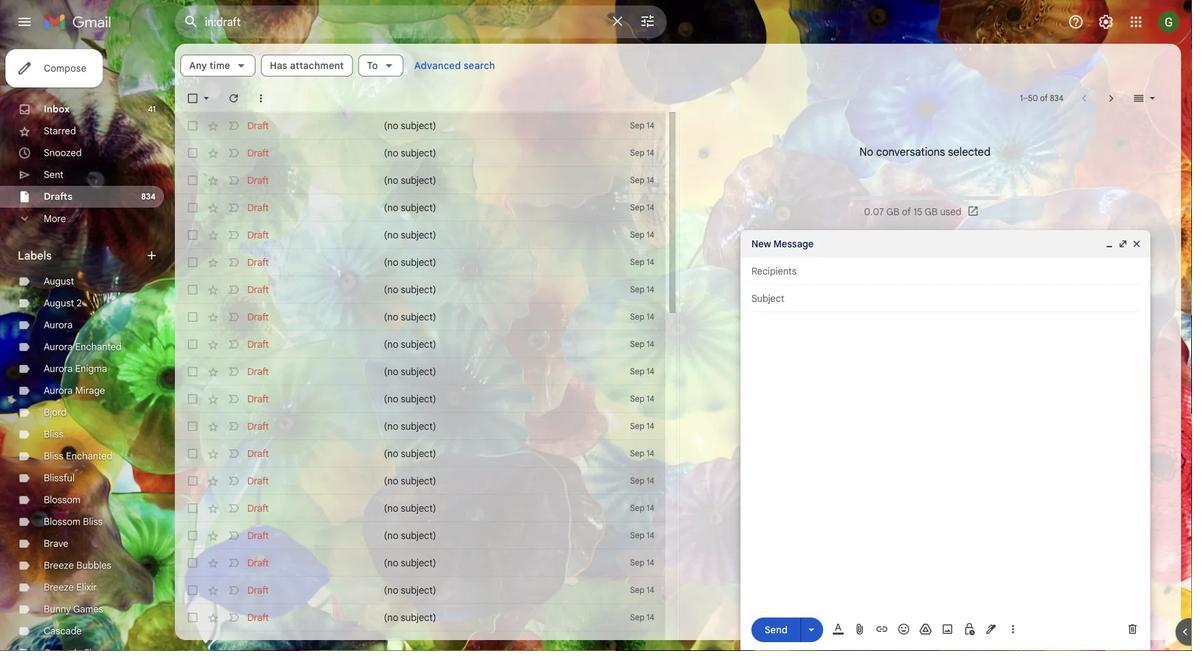 Task type: locate. For each thing, give the bounding box(es) containing it.
2 sep 14 from the top
[[630, 148, 655, 158]]

14 for 12th 'row'
[[647, 421, 655, 432]]

snoozed
[[44, 147, 82, 159]]

august
[[44, 275, 74, 287], [44, 297, 74, 309]]

aurora mirage link
[[44, 385, 105, 397]]

(no subject) link for 13th 'row' from the bottom
[[384, 310, 590, 324]]

(no subject) for 19th 'row' from the bottom's (no subject) "link"
[[384, 147, 436, 159]]

10 14 from the top
[[647, 367, 655, 377]]

14 14 from the top
[[647, 476, 655, 486]]

20 row from the top
[[175, 631, 666, 651]]

0 vertical spatial breeze
[[44, 560, 74, 572]]

2 august from the top
[[44, 297, 74, 309]]

14 for 11th 'row'
[[647, 394, 655, 404]]

5 (no subject) from the top
[[384, 229, 436, 241]]

sent
[[44, 169, 63, 181]]

11 (no subject) link from the top
[[384, 392, 590, 406]]

selected
[[948, 145, 991, 159]]

11 (no from the top
[[384, 393, 398, 405]]

subject) for (no subject) "link" associated with 11th 'row' from the bottom of the no conversations selected main content
[[401, 366, 436, 378]]

aurora for aurora enchanted
[[44, 341, 73, 353]]

(no subject) for (no subject) "link" corresponding to 12th 'row' from the bottom
[[384, 338, 436, 350]]

20 subject) from the top
[[401, 639, 436, 651]]

6 14 from the top
[[647, 257, 655, 268]]

snoozed link
[[44, 147, 82, 159]]

13 (no subject) from the top
[[384, 448, 436, 460]]

(no subject) for (no subject) "link" corresponding to 2nd 'row' from the bottom of the no conversations selected main content
[[384, 612, 436, 624]]

attach files image
[[853, 623, 867, 636]]

breeze bubbles
[[44, 560, 111, 572]]

aurora down aurora link
[[44, 341, 73, 353]]

aurora down august 2
[[44, 319, 73, 331]]

august up the august 2 link
[[44, 275, 74, 287]]

14 for 6th 'row' from the bottom
[[647, 503, 655, 514]]

has attachment button
[[261, 55, 353, 77]]

0 vertical spatial enchanted
[[75, 341, 122, 353]]

(no subject) link for 3rd 'row' from the bottom
[[384, 584, 590, 597]]

subject) for (no subject) "link" for seventh 'row'
[[401, 284, 436, 296]]

0 horizontal spatial gb
[[887, 206, 900, 218]]

follow link to manage storage image
[[967, 205, 981, 219]]

to
[[367, 59, 378, 71]]

9 (no subject) from the top
[[384, 338, 436, 350]]

14 for 4th 'row' from the bottom
[[647, 558, 655, 568]]

bliss enchanted
[[44, 450, 112, 462]]

4 row from the top
[[175, 194, 666, 221]]

8 14 from the top
[[647, 312, 655, 322]]

14 for 16th 'row' from the top of the no conversations selected main content
[[647, 531, 655, 541]]

1 vertical spatial bliss
[[44, 450, 64, 462]]

attachment
[[290, 59, 344, 71]]

send button
[[752, 618, 801, 642]]

starred link
[[44, 125, 76, 137]]

18 (no from the top
[[384, 584, 398, 596]]

19 (no from the top
[[384, 612, 398, 624]]

row
[[175, 112, 666, 139], [175, 139, 666, 167], [175, 167, 666, 194], [175, 194, 666, 221], [175, 221, 666, 249], [175, 249, 666, 276], [175, 276, 666, 303], [175, 303, 666, 331], [175, 331, 666, 358], [175, 358, 666, 385], [175, 385, 666, 413], [175, 413, 666, 440], [175, 440, 666, 467], [175, 467, 666, 495], [175, 495, 666, 522], [175, 522, 666, 549], [175, 549, 666, 577], [175, 577, 666, 604], [175, 604, 666, 631], [175, 631, 666, 651]]

5 sep 14 from the top
[[630, 230, 655, 240]]

gb left of
[[887, 206, 900, 218]]

15 (no subject) link from the top
[[384, 502, 590, 515]]

blissful link
[[44, 472, 75, 484]]

7 (no subject) from the top
[[384, 284, 436, 296]]

9 sep 14 from the top
[[630, 339, 655, 350]]

bliss link
[[44, 428, 64, 440]]

(no subject) link for 6th 'row' from the bottom
[[384, 502, 590, 515]]

9 (no subject) link from the top
[[384, 338, 590, 351]]

14 for 3rd 'row' from the bottom
[[647, 585, 655, 596]]

9 (no from the top
[[384, 338, 398, 350]]

17 subject) from the top
[[401, 557, 436, 569]]

sent link
[[44, 169, 63, 181]]

16 (no subject) from the top
[[384, 530, 436, 542]]

2 subject) from the top
[[401, 147, 436, 159]]

subject) for 12th 'row''s (no subject) "link"
[[401, 420, 436, 432]]

(no subject) link for first 'row' from the top
[[384, 119, 590, 133]]

20 (no subject) link from the top
[[384, 638, 590, 651]]

enchanted up the blissful link
[[66, 450, 112, 462]]

sep 14 for 11th 'row'
[[630, 394, 655, 404]]

14 for 19th 'row' from the bottom
[[647, 148, 655, 158]]

14 for 11th 'row' from the bottom of the no conversations selected main content
[[647, 367, 655, 377]]

bunny
[[44, 603, 71, 615]]

1 vertical spatial breeze
[[44, 582, 74, 593]]

gb right '15'
[[925, 206, 938, 218]]

has attachment
[[270, 59, 344, 71]]

18 (no subject) from the top
[[384, 584, 436, 596]]

subject) for (no subject) "link" corresponding to 6th 'row' from the bottom
[[401, 502, 436, 514]]

subject) for (no subject) "link" corresponding to 2nd 'row' from the bottom of the no conversations selected main content
[[401, 612, 436, 624]]

3 aurora from the top
[[44, 363, 73, 375]]

12 sep 14 from the top
[[630, 421, 655, 432]]

4 aurora from the top
[[44, 385, 73, 397]]

18 subject) from the top
[[401, 584, 436, 596]]

14 for 13th 'row' from the bottom
[[647, 312, 655, 322]]

sep 14 for 11th 'row' from the bottom of the no conversations selected main content
[[630, 367, 655, 377]]

(no subject) for 16th 'row' from the bottom of the no conversations selected main content's (no subject) "link"
[[384, 229, 436, 241]]

enchanted up enigma
[[75, 341, 122, 353]]

7 row from the top
[[175, 276, 666, 303]]

enchanted
[[75, 341, 122, 353], [66, 450, 112, 462]]

20 14 from the top
[[647, 640, 655, 650]]

11 sep 14 from the top
[[630, 394, 655, 404]]

0.07 gb of 15 gb used
[[864, 206, 962, 218]]

aurora link
[[44, 319, 73, 331]]

4 (no subject) link from the top
[[384, 201, 590, 215]]

elixir
[[76, 582, 97, 593]]

subject) for (no subject) "link" for first 'row' from the bottom
[[401, 639, 436, 651]]

(no subject) link for 16th 'row' from the top of the no conversations selected main content
[[384, 529, 590, 543]]

(no subject) link for 2nd 'row' from the bottom of the no conversations selected main content
[[384, 611, 590, 625]]

blossom down the blossom link
[[44, 516, 80, 528]]

3 sep 14 from the top
[[630, 175, 655, 186]]

10 subject) from the top
[[401, 366, 436, 378]]

labels heading
[[18, 249, 145, 262]]

advanced search options image
[[634, 8, 661, 35]]

9 14 from the top
[[647, 339, 655, 350]]

5 subject) from the top
[[401, 229, 436, 241]]

inbox link
[[44, 103, 70, 115]]

august left 2
[[44, 297, 74, 309]]

used
[[940, 206, 962, 218]]

blossom for the blossom link
[[44, 494, 80, 506]]

blossom
[[44, 494, 80, 506], [44, 516, 80, 528]]

1 14 from the top
[[647, 121, 655, 131]]

gmail image
[[44, 8, 118, 36]]

sep 14 for 16th 'row' from the top of the no conversations selected main content
[[630, 531, 655, 541]]

advanced
[[414, 59, 461, 71]]

(no subject) for (no subject) "link" corresponding to 17th 'row' from the bottom of the no conversations selected main content
[[384, 202, 436, 214]]

2 aurora from the top
[[44, 341, 73, 353]]

0 vertical spatial blossom
[[44, 494, 80, 506]]

4 (no subject) from the top
[[384, 202, 436, 214]]

breeze elixir
[[44, 582, 97, 593]]

to button
[[358, 55, 404, 77]]

1 subject) from the top
[[401, 120, 436, 132]]

any
[[189, 59, 207, 71]]

sep 14
[[630, 121, 655, 131], [630, 148, 655, 158], [630, 175, 655, 186], [630, 203, 655, 213], [630, 230, 655, 240], [630, 257, 655, 268], [630, 285, 655, 295], [630, 312, 655, 322], [630, 339, 655, 350], [630, 367, 655, 377], [630, 394, 655, 404], [630, 421, 655, 432], [630, 449, 655, 459], [630, 476, 655, 486], [630, 503, 655, 514], [630, 531, 655, 541], [630, 558, 655, 568], [630, 585, 655, 596], [630, 613, 655, 623], [630, 640, 655, 650]]

breeze bubbles link
[[44, 560, 111, 572]]

3 (no subject) link from the top
[[384, 174, 590, 187]]

1 vertical spatial august
[[44, 297, 74, 309]]

2 (no subject) from the top
[[384, 147, 436, 159]]

aurora for aurora enigma
[[44, 363, 73, 375]]

(no subject) for (no subject) "link" for first 'row' from the bottom
[[384, 639, 436, 651]]

breeze up bunny
[[44, 582, 74, 593]]

14 for eighth 'row' from the bottom
[[647, 449, 655, 459]]

(no subject) for eighth 'row' from the bottom (no subject) "link"
[[384, 448, 436, 460]]

20 draft from the top
[[247, 639, 269, 651]]

aurora
[[44, 319, 73, 331], [44, 341, 73, 353], [44, 363, 73, 375], [44, 385, 73, 397]]

7 subject) from the top
[[401, 284, 436, 296]]

None search field
[[175, 5, 667, 38]]

no conversations selected main content
[[175, 44, 1181, 651]]

send
[[765, 624, 788, 636]]

minimize image
[[1104, 238, 1115, 249]]

breeze down brave link
[[44, 560, 74, 572]]

subject) for (no subject) "link" corresponding to 3rd 'row' from the top
[[401, 174, 436, 186]]

compose
[[44, 62, 86, 74]]

conversations
[[876, 145, 945, 159]]

18 sep 14 from the top
[[630, 585, 655, 596]]

None checkbox
[[186, 92, 200, 105], [186, 119, 200, 133], [186, 146, 200, 160], [186, 174, 200, 187], [186, 256, 200, 269], [186, 310, 200, 324], [186, 338, 200, 351], [186, 365, 200, 379], [186, 392, 200, 406], [186, 420, 200, 433], [186, 638, 200, 651], [186, 92, 200, 105], [186, 119, 200, 133], [186, 146, 200, 160], [186, 174, 200, 187], [186, 256, 200, 269], [186, 310, 200, 324], [186, 338, 200, 351], [186, 365, 200, 379], [186, 392, 200, 406], [186, 420, 200, 433], [186, 638, 200, 651]]

blossom bliss link
[[44, 516, 103, 528]]

bliss
[[44, 428, 64, 440], [44, 450, 64, 462], [83, 516, 103, 528]]

games
[[73, 603, 103, 615]]

breeze for breeze bubbles
[[44, 560, 74, 572]]

time
[[210, 59, 230, 71]]

0 vertical spatial bliss
[[44, 428, 64, 440]]

(no subject) for 3rd 'row' from the bottom's (no subject) "link"
[[384, 584, 436, 596]]

draft
[[247, 120, 269, 132], [247, 147, 269, 159], [247, 174, 269, 186], [247, 202, 269, 214], [247, 229, 269, 241], [247, 256, 269, 268], [247, 284, 269, 296], [247, 311, 269, 323], [247, 338, 269, 350], [247, 366, 269, 378], [247, 393, 269, 405], [247, 420, 269, 432], [247, 448, 269, 460], [247, 475, 269, 487], [247, 502, 269, 514], [247, 530, 269, 542], [247, 557, 269, 569], [247, 584, 269, 596], [247, 612, 269, 624], [247, 639, 269, 651]]

sep 14 for 16th 'row' from the bottom of the no conversations selected main content
[[630, 230, 655, 240]]

13 (no subject) link from the top
[[384, 447, 590, 461]]

14 for seventh 'row'
[[647, 285, 655, 295]]

main menu image
[[16, 14, 33, 30]]

14 for 15th 'row' from the bottom
[[647, 257, 655, 268]]

10 sep from the top
[[630, 367, 645, 377]]

insert link ‪(⌘k)‬ image
[[875, 623, 889, 636]]

2 vertical spatial bliss
[[83, 516, 103, 528]]

14 for 2nd 'row' from the bottom of the no conversations selected main content
[[647, 613, 655, 623]]

of
[[902, 206, 911, 218]]

insert photo image
[[941, 623, 955, 636]]

(no subject) link for eighth 'row' from the bottom
[[384, 447, 590, 461]]

1 horizontal spatial gb
[[925, 206, 938, 218]]

4 subject) from the top
[[401, 202, 436, 214]]

8 subject) from the top
[[401, 311, 436, 323]]

14 for 3rd 'row' from the top
[[647, 175, 655, 186]]

11 (no subject) from the top
[[384, 393, 436, 405]]

(no subject) for (no subject) "link" associated with 11th 'row' from the bottom of the no conversations selected main content
[[384, 366, 436, 378]]

14 subject) from the top
[[401, 475, 436, 487]]

(no subject) link
[[384, 119, 590, 133], [384, 146, 590, 160], [384, 174, 590, 187], [384, 201, 590, 215], [384, 228, 590, 242], [384, 256, 590, 269], [384, 283, 590, 297], [384, 310, 590, 324], [384, 338, 590, 351], [384, 365, 590, 379], [384, 392, 590, 406], [384, 420, 590, 433], [384, 447, 590, 461], [384, 474, 590, 488], [384, 502, 590, 515], [384, 529, 590, 543], [384, 556, 590, 570], [384, 584, 590, 597], [384, 611, 590, 625], [384, 638, 590, 651]]

2
[[77, 297, 82, 309]]

aurora up bjord link
[[44, 385, 73, 397]]

starred
[[44, 125, 76, 137]]

sep 14 for 6th 'row' from the bottom
[[630, 503, 655, 514]]

breeze for breeze elixir
[[44, 582, 74, 593]]

drafts
[[44, 191, 73, 203]]

1 vertical spatial blossom
[[44, 516, 80, 528]]

toggle split pane mode image
[[1132, 92, 1146, 105]]

5 (no from the top
[[384, 229, 398, 241]]

17 14 from the top
[[647, 558, 655, 568]]

(no subject) link for seventh 'row'
[[384, 283, 590, 297]]

14 (no subject) from the top
[[384, 475, 436, 487]]

11 subject) from the top
[[401, 393, 436, 405]]

4 14 from the top
[[647, 203, 655, 213]]

3 row from the top
[[175, 167, 666, 194]]

breeze
[[44, 560, 74, 572], [44, 582, 74, 593]]

aurora enigma link
[[44, 363, 107, 375]]

sep 14 for first 'row' from the top
[[630, 121, 655, 131]]

13 sep from the top
[[630, 449, 645, 459]]

14
[[647, 121, 655, 131], [647, 148, 655, 158], [647, 175, 655, 186], [647, 203, 655, 213], [647, 230, 655, 240], [647, 257, 655, 268], [647, 285, 655, 295], [647, 312, 655, 322], [647, 339, 655, 350], [647, 367, 655, 377], [647, 394, 655, 404], [647, 421, 655, 432], [647, 449, 655, 459], [647, 476, 655, 486], [647, 503, 655, 514], [647, 531, 655, 541], [647, 558, 655, 568], [647, 585, 655, 596], [647, 613, 655, 623], [647, 640, 655, 650]]

5 (no subject) link from the top
[[384, 228, 590, 242]]

14 for 14th 'row' from the top
[[647, 476, 655, 486]]

inbox
[[44, 103, 70, 115]]

15 14 from the top
[[647, 503, 655, 514]]

august link
[[44, 275, 74, 287]]

1 vertical spatial enchanted
[[66, 450, 112, 462]]

(no subject) link for 4th 'row' from the bottom
[[384, 556, 590, 570]]

any time button
[[180, 55, 256, 77]]

blossom for blossom bliss
[[44, 516, 80, 528]]

19 14 from the top
[[647, 613, 655, 623]]

(no subject) for (no subject) "link" related to first 'row' from the top
[[384, 120, 436, 132]]

bliss enchanted link
[[44, 450, 112, 462]]

(no subject) for (no subject) "link" corresponding to 6th 'row' from the bottom
[[384, 502, 436, 514]]

aurora up aurora mirage link at the left bottom of page
[[44, 363, 73, 375]]

gb
[[887, 206, 900, 218], [925, 206, 938, 218]]

14 (no subject) link from the top
[[384, 474, 590, 488]]

cascade
[[44, 625, 82, 637]]

17 (no subject) link from the top
[[384, 556, 590, 570]]

19 subject) from the top
[[401, 612, 436, 624]]

1 (no subject) link from the top
[[384, 119, 590, 133]]

(no subject)
[[384, 120, 436, 132], [384, 147, 436, 159], [384, 174, 436, 186], [384, 202, 436, 214], [384, 229, 436, 241], [384, 256, 436, 268], [384, 284, 436, 296], [384, 311, 436, 323], [384, 338, 436, 350], [384, 366, 436, 378], [384, 393, 436, 405], [384, 420, 436, 432], [384, 448, 436, 460], [384, 475, 436, 487], [384, 502, 436, 514], [384, 530, 436, 542], [384, 557, 436, 569], [384, 584, 436, 596], [384, 612, 436, 624], [384, 639, 436, 651]]

12 (no subject) link from the top
[[384, 420, 590, 433]]

(no
[[384, 120, 398, 132], [384, 147, 398, 159], [384, 174, 398, 186], [384, 202, 398, 214], [384, 229, 398, 241], [384, 256, 398, 268], [384, 284, 398, 296], [384, 311, 398, 323], [384, 338, 398, 350], [384, 366, 398, 378], [384, 393, 398, 405], [384, 420, 398, 432], [384, 448, 398, 460], [384, 475, 398, 487], [384, 502, 398, 514], [384, 530, 398, 542], [384, 557, 398, 569], [384, 584, 398, 596], [384, 612, 398, 624], [384, 639, 398, 651]]

subject) for (no subject) "link" corresponding to 17th 'row' from the bottom of the no conversations selected main content
[[401, 202, 436, 214]]

subject)
[[401, 120, 436, 132], [401, 147, 436, 159], [401, 174, 436, 186], [401, 202, 436, 214], [401, 229, 436, 241], [401, 256, 436, 268], [401, 284, 436, 296], [401, 311, 436, 323], [401, 338, 436, 350], [401, 366, 436, 378], [401, 393, 436, 405], [401, 420, 436, 432], [401, 448, 436, 460], [401, 475, 436, 487], [401, 502, 436, 514], [401, 530, 436, 542], [401, 557, 436, 569], [401, 584, 436, 596], [401, 612, 436, 624], [401, 639, 436, 651]]

15
[[914, 206, 923, 218]]

16 sep 14 from the top
[[630, 531, 655, 541]]

subject) for eighth 'row' from the bottom (no subject) "link"
[[401, 448, 436, 460]]

sep
[[630, 121, 645, 131], [630, 148, 645, 158], [630, 175, 645, 186], [630, 203, 645, 213], [630, 230, 645, 240], [630, 257, 645, 268], [630, 285, 645, 295], [630, 312, 645, 322], [630, 339, 645, 350], [630, 367, 645, 377], [630, 394, 645, 404], [630, 421, 645, 432], [630, 449, 645, 459], [630, 476, 645, 486], [630, 503, 645, 514], [630, 531, 645, 541], [630, 558, 645, 568], [630, 585, 645, 596], [630, 613, 645, 623], [630, 640, 645, 650]]

bubbles
[[76, 560, 111, 572]]

1 august from the top
[[44, 275, 74, 287]]

13 14 from the top
[[647, 449, 655, 459]]

0 vertical spatial august
[[44, 275, 74, 287]]

aurora enchanted
[[44, 341, 122, 353]]

blossom down blissful
[[44, 494, 80, 506]]

sep 14 for 13th 'row' from the bottom
[[630, 312, 655, 322]]

aurora enigma
[[44, 363, 107, 375]]

sep 14 for 12th 'row'
[[630, 421, 655, 432]]

5 sep from the top
[[630, 230, 645, 240]]

1 sep from the top
[[630, 121, 645, 131]]

14 for 17th 'row' from the bottom of the no conversations selected main content
[[647, 203, 655, 213]]

13 row from the top
[[175, 440, 666, 467]]

None checkbox
[[186, 201, 200, 215], [186, 228, 200, 242], [186, 283, 200, 297], [186, 447, 200, 461], [186, 474, 200, 488], [186, 502, 200, 515], [186, 529, 200, 543], [186, 556, 200, 570], [186, 584, 200, 597], [186, 611, 200, 625], [186, 201, 200, 215], [186, 228, 200, 242], [186, 283, 200, 297], [186, 447, 200, 461], [186, 474, 200, 488], [186, 502, 200, 515], [186, 529, 200, 543], [186, 556, 200, 570], [186, 584, 200, 597], [186, 611, 200, 625]]

19 draft from the top
[[247, 612, 269, 624]]

sep 14 for 19th 'row' from the bottom
[[630, 148, 655, 158]]



Task type: describe. For each thing, give the bounding box(es) containing it.
brave link
[[44, 538, 68, 550]]

cascade link
[[44, 625, 82, 637]]

12 row from the top
[[175, 413, 666, 440]]

insert signature image
[[985, 623, 998, 636]]

subject) for (no subject) "link" related to 13th 'row' from the bottom
[[401, 311, 436, 323]]

2 row from the top
[[175, 139, 666, 167]]

subject) for (no subject) "link" corresponding to 12th 'row' from the bottom
[[401, 338, 436, 350]]

3 (no from the top
[[384, 174, 398, 186]]

subject) for 16th 'row' from the bottom of the no conversations selected main content's (no subject) "link"
[[401, 229, 436, 241]]

10 row from the top
[[175, 358, 666, 385]]

toggle confidential mode image
[[963, 623, 976, 636]]

Search mail text field
[[205, 15, 601, 29]]

12 (no from the top
[[384, 420, 398, 432]]

16 draft from the top
[[247, 530, 269, 542]]

2 draft from the top
[[247, 147, 269, 159]]

august for august link
[[44, 275, 74, 287]]

4 sep from the top
[[630, 203, 645, 213]]

august for august 2
[[44, 297, 74, 309]]

support image
[[1068, 14, 1084, 30]]

11 draft from the top
[[247, 393, 269, 405]]

17 (no from the top
[[384, 557, 398, 569]]

14 draft from the top
[[247, 475, 269, 487]]

6 sep from the top
[[630, 257, 645, 268]]

14 sep from the top
[[630, 476, 645, 486]]

15 (no from the top
[[384, 502, 398, 514]]

drafts link
[[44, 191, 73, 203]]

14 row from the top
[[175, 467, 666, 495]]

(no subject) link for first 'row' from the bottom
[[384, 638, 590, 651]]

18 sep from the top
[[630, 585, 645, 596]]

brave
[[44, 538, 68, 550]]

19 sep from the top
[[630, 613, 645, 623]]

sep 14 for 14th 'row' from the top
[[630, 476, 655, 486]]

6 row from the top
[[175, 249, 666, 276]]

(no subject) link for 11th 'row'
[[384, 392, 590, 406]]

any time
[[189, 59, 230, 71]]

(no subject) for 4th 'row' from the bottom's (no subject) "link"
[[384, 557, 436, 569]]

15 sep from the top
[[630, 503, 645, 514]]

close image
[[1132, 238, 1143, 249]]

1 gb from the left
[[887, 206, 900, 218]]

bliss for bliss enchanted
[[44, 450, 64, 462]]

aurora mirage
[[44, 385, 105, 397]]

9 sep from the top
[[630, 339, 645, 350]]

more button
[[0, 208, 164, 230]]

14 for first 'row' from the top
[[647, 121, 655, 131]]

(no subject) for 12th 'row''s (no subject) "link"
[[384, 420, 436, 432]]

11 row from the top
[[175, 385, 666, 413]]

refresh image
[[227, 92, 241, 105]]

(no subject) for (no subject) "link" for 14th 'row' from the top
[[384, 475, 436, 487]]

20 (no from the top
[[384, 639, 398, 651]]

subject) for (no subject) "link" corresponding to 11th 'row'
[[401, 393, 436, 405]]

1 row from the top
[[175, 112, 666, 139]]

16 sep from the top
[[630, 531, 645, 541]]

20 sep from the top
[[630, 640, 645, 650]]

(no subject) link for 11th 'row' from the bottom of the no conversations selected main content
[[384, 365, 590, 379]]

16 (no from the top
[[384, 530, 398, 542]]

12 sep from the top
[[630, 421, 645, 432]]

(no subject) link for 12th 'row'
[[384, 420, 590, 433]]

advanced search
[[414, 59, 495, 71]]

7 (no from the top
[[384, 284, 398, 296]]

14 (no from the top
[[384, 475, 398, 487]]

4 draft from the top
[[247, 202, 269, 214]]

search mail image
[[179, 10, 204, 34]]

19 row from the top
[[175, 604, 666, 631]]

compose button
[[5, 49, 103, 87]]

sep 14 for seventh 'row'
[[630, 285, 655, 295]]

1 (no from the top
[[384, 120, 398, 132]]

blissful
[[44, 472, 75, 484]]

18 draft from the top
[[247, 584, 269, 596]]

(no subject) for (no subject) "link" corresponding to 11th 'row'
[[384, 393, 436, 405]]

15 draft from the top
[[247, 502, 269, 514]]

2 gb from the left
[[925, 206, 938, 218]]

bliss for bliss link on the left of page
[[44, 428, 64, 440]]

enchanted for bliss enchanted
[[66, 450, 112, 462]]

7 sep from the top
[[630, 285, 645, 295]]

august 2 link
[[44, 297, 82, 309]]

mirage
[[75, 385, 105, 397]]

(no subject) link for 15th 'row' from the bottom
[[384, 256, 590, 269]]

41
[[148, 104, 156, 114]]

subject) for 16th 'row' from the top of the no conversations selected main content (no subject) "link"
[[401, 530, 436, 542]]

sep 14 for 4th 'row' from the bottom
[[630, 558, 655, 568]]

aurora for aurora link
[[44, 319, 73, 331]]

(no subject) for (no subject) "link" related to 13th 'row' from the bottom
[[384, 311, 436, 323]]

aurora enchanted link
[[44, 341, 122, 353]]

sep 14 for 15th 'row' from the bottom
[[630, 257, 655, 268]]

sep 14 for 3rd 'row' from the top
[[630, 175, 655, 186]]

labels
[[18, 249, 52, 262]]

aurora for aurora mirage
[[44, 385, 73, 397]]

8 draft from the top
[[247, 311, 269, 323]]

sep 14 for first 'row' from the bottom
[[630, 640, 655, 650]]

8 row from the top
[[175, 303, 666, 331]]

1 draft from the top
[[247, 120, 269, 132]]

subject) for (no subject) "link" for 14th 'row' from the top
[[401, 475, 436, 487]]

15 row from the top
[[175, 495, 666, 522]]

8 (no from the top
[[384, 311, 398, 323]]

3 sep from the top
[[630, 175, 645, 186]]

6 draft from the top
[[247, 256, 269, 268]]

no
[[860, 145, 874, 159]]

14 for 16th 'row' from the bottom of the no conversations selected main content
[[647, 230, 655, 240]]

10 (no from the top
[[384, 366, 398, 378]]

sep 14 for 17th 'row' from the bottom of the no conversations selected main content
[[630, 203, 655, 213]]

subject) for (no subject) "link" for 15th 'row' from the bottom
[[401, 256, 436, 268]]

(no subject) for (no subject) "link" for 15th 'row' from the bottom
[[384, 256, 436, 268]]

august 2
[[44, 297, 82, 309]]

17 sep from the top
[[630, 558, 645, 568]]

12 draft from the top
[[247, 420, 269, 432]]

5 draft from the top
[[247, 229, 269, 241]]

insert emoji ‪(⌘⇧2)‬ image
[[897, 623, 911, 636]]

(no subject) link for 16th 'row' from the bottom of the no conversations selected main content
[[384, 228, 590, 242]]

settings image
[[1098, 14, 1115, 30]]

bjord link
[[44, 407, 67, 419]]

(no subject) for 16th 'row' from the top of the no conversations selected main content (no subject) "link"
[[384, 530, 436, 542]]

enchanted for aurora enchanted
[[75, 341, 122, 353]]

bunny games
[[44, 603, 103, 615]]

4 (no from the top
[[384, 202, 398, 214]]

6 (no from the top
[[384, 256, 398, 268]]

bjord
[[44, 407, 67, 419]]

more send options image
[[805, 623, 819, 637]]

subject) for 19th 'row' from the bottom's (no subject) "link"
[[401, 147, 436, 159]]

(no subject) link for 14th 'row' from the top
[[384, 474, 590, 488]]

11 sep from the top
[[630, 394, 645, 404]]

bunny games link
[[44, 603, 103, 615]]

labels navigation
[[0, 44, 175, 651]]

(no subject) link for 12th 'row' from the bottom
[[384, 338, 590, 351]]

advanced search button
[[409, 53, 501, 78]]

older image
[[1105, 92, 1119, 105]]

send dialog
[[741, 230, 1151, 651]]

2 (no from the top
[[384, 147, 398, 159]]

more
[[44, 213, 66, 225]]

subject) for (no subject) "link" related to first 'row' from the top
[[401, 120, 436, 132]]

2 sep from the top
[[630, 148, 645, 158]]

0.07
[[864, 206, 884, 218]]

clear search image
[[604, 8, 631, 35]]

14 for 12th 'row' from the bottom
[[647, 339, 655, 350]]

pop out image
[[1118, 238, 1129, 249]]

blossom link
[[44, 494, 80, 506]]

blossom bliss
[[44, 516, 103, 528]]

17 row from the top
[[175, 549, 666, 577]]

16 row from the top
[[175, 522, 666, 549]]

14 for first 'row' from the bottom
[[647, 640, 655, 650]]

insert files using drive image
[[919, 623, 933, 636]]

7 draft from the top
[[247, 284, 269, 296]]

sep 14 for 3rd 'row' from the bottom
[[630, 585, 655, 596]]

(no subject) for (no subject) "link" for seventh 'row'
[[384, 284, 436, 296]]

more options image
[[1009, 623, 1017, 636]]

subject) for 3rd 'row' from the bottom's (no subject) "link"
[[401, 584, 436, 596]]

search
[[464, 59, 495, 71]]

(no subject) link for 19th 'row' from the bottom
[[384, 146, 590, 160]]

17 draft from the top
[[247, 557, 269, 569]]

no conversations selected
[[860, 145, 991, 159]]

subject) for 4th 'row' from the bottom's (no subject) "link"
[[401, 557, 436, 569]]

has
[[270, 59, 287, 71]]

9 row from the top
[[175, 331, 666, 358]]

18 row from the top
[[175, 577, 666, 604]]

Subject field
[[752, 292, 1140, 305]]

more image
[[254, 92, 268, 105]]

13 (no from the top
[[384, 448, 398, 460]]

sep 14 for 2nd 'row' from the bottom of the no conversations selected main content
[[630, 613, 655, 623]]

(no subject) link for 3rd 'row' from the top
[[384, 174, 590, 187]]

3 draft from the top
[[247, 174, 269, 186]]

9 draft from the top
[[247, 338, 269, 350]]

8 sep from the top
[[630, 312, 645, 322]]

breeze elixir link
[[44, 582, 97, 593]]

13 draft from the top
[[247, 448, 269, 460]]

enigma
[[75, 363, 107, 375]]

(no subject) for (no subject) "link" corresponding to 3rd 'row' from the top
[[384, 174, 436, 186]]

10 draft from the top
[[247, 366, 269, 378]]

834
[[141, 192, 156, 202]]

discard draft ‪(⌘⇧d)‬ image
[[1126, 623, 1140, 636]]

5 row from the top
[[175, 221, 666, 249]]



Task type: vqa. For each thing, say whether or not it's contained in the screenshot.
DO!
no



